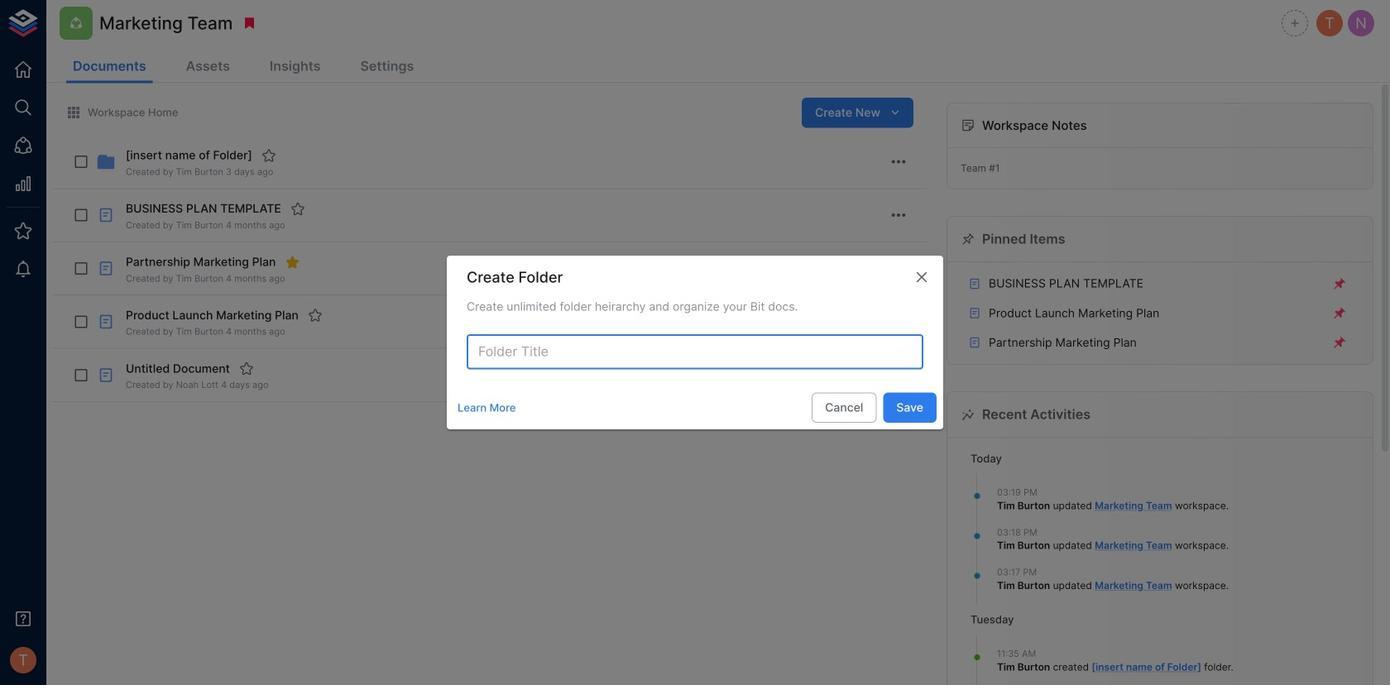 Task type: locate. For each thing, give the bounding box(es) containing it.
1 horizontal spatial favorite image
[[308, 308, 323, 323]]

dialog
[[447, 256, 944, 430]]

remove bookmark image
[[242, 16, 257, 31]]

0 vertical spatial unpin image
[[1333, 306, 1348, 321]]

0 horizontal spatial favorite image
[[261, 148, 276, 163]]

1 vertical spatial favorite image
[[290, 202, 305, 216]]

favorite image
[[308, 308, 323, 323], [239, 361, 254, 376]]

Folder Title text field
[[467, 335, 924, 370]]

favorite image
[[261, 148, 276, 163], [290, 202, 305, 216]]

0 horizontal spatial favorite image
[[239, 361, 254, 376]]

remove favorite image
[[285, 255, 300, 270]]

unpin image
[[1333, 306, 1348, 321], [1333, 335, 1348, 350]]

0 vertical spatial favorite image
[[308, 308, 323, 323]]

1 horizontal spatial favorite image
[[290, 202, 305, 216]]

2 unpin image from the top
[[1333, 335, 1348, 350]]

1 vertical spatial favorite image
[[239, 361, 254, 376]]

1 vertical spatial unpin image
[[1333, 335, 1348, 350]]



Task type: vqa. For each thing, say whether or not it's contained in the screenshot.
FINANCE in 2024 BUSINESS PLAN Finance
no



Task type: describe. For each thing, give the bounding box(es) containing it.
unpin image
[[1333, 277, 1348, 291]]

0 vertical spatial favorite image
[[261, 148, 276, 163]]

1 unpin image from the top
[[1333, 306, 1348, 321]]



